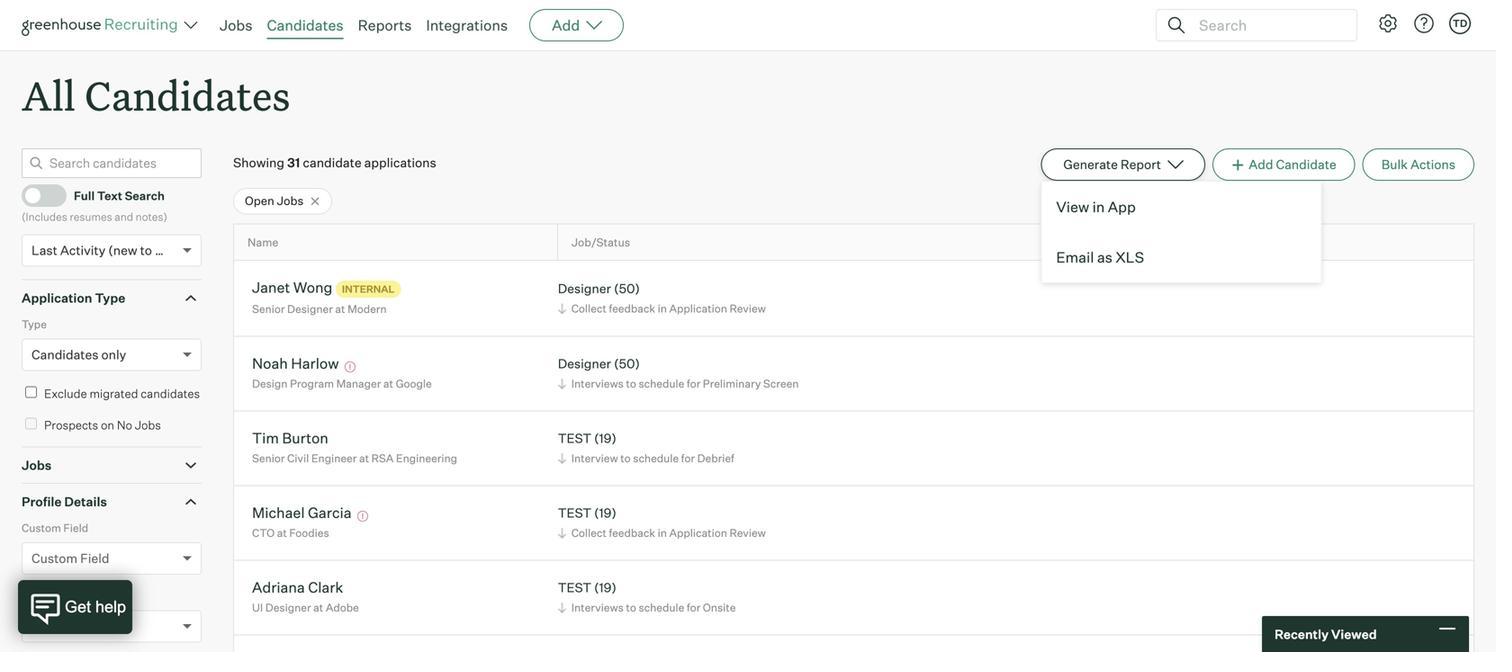 Task type: vqa. For each thing, say whether or not it's contained in the screenshot.
'Connect' associated with Connect to Twitter
no



Task type: locate. For each thing, give the bounding box(es) containing it.
test down interview
[[558, 506, 592, 522]]

candidates
[[141, 387, 200, 401]]

1 vertical spatial for
[[681, 452, 695, 466]]

collect feedback in application review link for garcia
[[555, 525, 771, 542]]

collect down interview
[[572, 527, 607, 541]]

design
[[252, 378, 288, 391]]

to left onsite at the left bottom of the page
[[626, 602, 637, 615]]

0 vertical spatial schedule
[[639, 378, 685, 391]]

3 test from the top
[[558, 581, 592, 596]]

1 vertical spatial test
[[558, 506, 592, 522]]

candidate
[[303, 155, 362, 171]]

application for designer
[[670, 302, 728, 316]]

onsite
[[703, 602, 736, 615]]

application up designer (50) interviews to schedule for preliminary screen
[[670, 302, 728, 316]]

for left the debrief
[[681, 452, 695, 466]]

3 (19) from the top
[[594, 581, 617, 596]]

0 vertical spatial (19)
[[594, 431, 617, 447]]

to for last activity (new to old)
[[140, 243, 152, 259]]

in for (50)
[[658, 302, 667, 316]]

job/status
[[572, 236, 631, 250]]

interviews to schedule for onsite link
[[555, 600, 741, 617]]

1 interviews from the top
[[572, 378, 624, 391]]

0 vertical spatial field
[[63, 522, 88, 536]]

tim burton link
[[252, 430, 329, 450]]

0 vertical spatial test
[[558, 431, 592, 447]]

type down last activity (new to old) at the top left
[[95, 291, 125, 306]]

reports link
[[358, 16, 412, 34]]

in inside test (19) collect feedback in application review
[[658, 527, 667, 541]]

test inside test (19) interview to schedule for debrief
[[558, 431, 592, 447]]

2 (19) from the top
[[594, 506, 617, 522]]

profile
[[22, 495, 62, 510]]

schedule for designer (50)
[[639, 378, 685, 391]]

collect for test
[[572, 527, 607, 541]]

field
[[63, 522, 88, 536], [80, 551, 109, 567]]

application down last
[[22, 291, 92, 306]]

type down application type
[[22, 318, 47, 332]]

generate
[[1064, 157, 1119, 173]]

0 vertical spatial candidate
[[1277, 157, 1337, 173]]

only
[[101, 347, 126, 363]]

to right interview
[[621, 452, 631, 466]]

2 collect feedback in application review link from the top
[[555, 525, 771, 542]]

collect down job/status
[[572, 302, 607, 316]]

0 vertical spatial collect
[[572, 302, 607, 316]]

janet wong
[[252, 279, 333, 297]]

for left preliminary
[[687, 378, 701, 391]]

at
[[335, 303, 345, 316], [384, 378, 394, 391], [359, 452, 369, 466], [277, 527, 287, 541], [314, 602, 324, 615]]

(50) inside designer (50) collect feedback in application review
[[614, 281, 640, 297]]

0 vertical spatial (50)
[[614, 281, 640, 297]]

candidates down jobs link
[[85, 68, 290, 122]]

foodies
[[289, 527, 329, 541]]

exclude migrated candidates
[[44, 387, 200, 401]]

last activity (new to old) option
[[32, 243, 178, 259]]

senior inside the 'tim burton senior civil engineer at rsa engineering'
[[252, 452, 285, 466]]

1 vertical spatial field
[[80, 551, 109, 567]]

test inside test (19) interviews to schedule for onsite
[[558, 581, 592, 596]]

custom down profile
[[22, 522, 61, 536]]

custom
[[22, 522, 61, 536], [32, 551, 78, 567]]

0 horizontal spatial type
[[22, 318, 47, 332]]

1 vertical spatial in
[[658, 302, 667, 316]]

add
[[552, 16, 580, 34], [1249, 157, 1274, 173]]

review inside test (19) collect feedback in application review
[[730, 527, 766, 541]]

test inside test (19) collect feedback in application review
[[558, 506, 592, 522]]

(19) up interview
[[594, 431, 617, 447]]

jobs up profile
[[22, 458, 52, 474]]

schedule inside test (19) interview to schedule for debrief
[[633, 452, 679, 466]]

to for test (19) interviews to schedule for onsite
[[626, 602, 637, 615]]

feedback for (19)
[[609, 527, 656, 541]]

open
[[245, 194, 274, 208]]

senior down janet
[[252, 303, 285, 316]]

1 vertical spatial (50)
[[614, 356, 640, 372]]

add inside 'popup button'
[[552, 16, 580, 34]]

greenhouse recruiting image
[[22, 14, 184, 36]]

0 vertical spatial for
[[687, 378, 701, 391]]

test up interview
[[558, 431, 592, 447]]

review inside designer (50) collect feedback in application review
[[730, 302, 766, 316]]

at left modern
[[335, 303, 345, 316]]

test for test (19) interviews to schedule for onsite
[[558, 581, 592, 596]]

Exclude migrated candidates checkbox
[[25, 387, 37, 399]]

add button
[[530, 9, 624, 41]]

to up test (19) interview to schedule for debrief
[[626, 378, 637, 391]]

collect for designer
[[572, 302, 607, 316]]

michael garcia has been in application review for more than 5 days image
[[355, 512, 371, 523]]

collect feedback in application review link up test (19) interviews to schedule for onsite
[[555, 525, 771, 542]]

1 vertical spatial schedule
[[633, 452, 679, 466]]

in left app
[[1093, 198, 1105, 216]]

test (19) interview to schedule for debrief
[[558, 431, 735, 466]]

(50) inside designer (50) interviews to schedule for preliminary screen
[[614, 356, 640, 372]]

designer inside adriana clark ui designer at adobe
[[266, 602, 311, 615]]

1 feedback from the top
[[609, 302, 656, 316]]

no
[[117, 419, 132, 433]]

details
[[64, 495, 107, 510]]

2 (50) from the top
[[614, 356, 640, 372]]

senior designer at modern
[[252, 303, 387, 316]]

candidates
[[267, 16, 344, 34], [85, 68, 290, 122], [32, 347, 99, 363]]

1 review from the top
[[730, 302, 766, 316]]

0 vertical spatial custom
[[22, 522, 61, 536]]

type element
[[22, 316, 202, 384]]

bulk actions
[[1382, 157, 1456, 173]]

review up onsite at the left bottom of the page
[[730, 527, 766, 541]]

1 vertical spatial interviews
[[572, 602, 624, 615]]

feedback inside test (19) collect feedback in application review
[[609, 527, 656, 541]]

0 vertical spatial collect feedback in application review link
[[555, 300, 771, 317]]

1 vertical spatial custom
[[32, 551, 78, 567]]

in up test (19) interviews to schedule for onsite
[[658, 527, 667, 541]]

engineering
[[396, 452, 458, 466]]

0 horizontal spatial add
[[552, 16, 580, 34]]

for inside test (19) interviews to schedule for onsite
[[687, 602, 701, 615]]

senior down tim
[[252, 452, 285, 466]]

viewed
[[1332, 627, 1378, 643]]

for left onsite at the left bottom of the page
[[687, 602, 701, 615]]

for inside designer (50) interviews to schedule for preliminary screen
[[687, 378, 701, 391]]

feedback down job/status
[[609, 302, 656, 316]]

2 test from the top
[[558, 506, 592, 522]]

cto at foodies
[[252, 527, 329, 541]]

1 vertical spatial senior
[[252, 452, 285, 466]]

0 vertical spatial in
[[1093, 198, 1105, 216]]

schedule left the debrief
[[633, 452, 679, 466]]

application down the debrief
[[670, 527, 728, 541]]

schedule inside designer (50) interviews to schedule for preliminary screen
[[639, 378, 685, 391]]

jobs
[[220, 16, 253, 34], [277, 194, 304, 208], [135, 419, 161, 433], [22, 458, 52, 474]]

burton
[[282, 430, 329, 448]]

collect
[[572, 302, 607, 316], [572, 527, 607, 541]]

email as xls link
[[1042, 233, 1322, 283]]

generate report
[[1064, 157, 1162, 173]]

designer (50) interviews to schedule for preliminary screen
[[558, 356, 799, 391]]

0 vertical spatial candidates
[[267, 16, 344, 34]]

(50) down job/status
[[614, 281, 640, 297]]

application inside test (19) collect feedback in application review
[[670, 527, 728, 541]]

1 (19) from the top
[[594, 431, 617, 447]]

to inside test (19) interviews to schedule for onsite
[[626, 602, 637, 615]]

2 vertical spatial for
[[687, 602, 701, 615]]

program
[[290, 378, 334, 391]]

at left rsa
[[359, 452, 369, 466]]

(19) down interview
[[594, 506, 617, 522]]

to inside designer (50) interviews to schedule for preliminary screen
[[626, 378, 637, 391]]

at left google
[[384, 378, 394, 391]]

(19)
[[594, 431, 617, 447], [594, 506, 617, 522], [594, 581, 617, 596]]

to inside test (19) interview to schedule for debrief
[[621, 452, 631, 466]]

interview to schedule for debrief link
[[555, 450, 739, 468]]

(19) inside test (19) collect feedback in application review
[[594, 506, 617, 522]]

schedule
[[639, 378, 685, 391], [633, 452, 679, 466], [639, 602, 685, 615]]

0 vertical spatial feedback
[[609, 302, 656, 316]]

to left the old)
[[140, 243, 152, 259]]

0 vertical spatial custom field
[[22, 522, 88, 536]]

1 vertical spatial add
[[1249, 157, 1274, 173]]

custom down profile details
[[32, 551, 78, 567]]

harlow
[[291, 355, 339, 373]]

at down clark
[[314, 602, 324, 615]]

2 vertical spatial (19)
[[594, 581, 617, 596]]

(19) inside test (19) interviews to schedule for onsite
[[594, 581, 617, 596]]

tim burton senior civil engineer at rsa engineering
[[252, 430, 458, 466]]

candidates link
[[267, 16, 344, 34]]

at inside the 'tim burton senior civil engineer at rsa engineering'
[[359, 452, 369, 466]]

profile details
[[22, 495, 107, 510]]

(19) up interviews to schedule for onsite link
[[594, 581, 617, 596]]

feedback inside designer (50) collect feedback in application review
[[609, 302, 656, 316]]

1 vertical spatial collect feedback in application review link
[[555, 525, 771, 542]]

full
[[74, 189, 95, 203]]

collect feedback in application review link
[[555, 300, 771, 317], [555, 525, 771, 542]]

for inside test (19) interview to schedule for debrief
[[681, 452, 695, 466]]

interviews inside test (19) interviews to schedule for onsite
[[572, 602, 624, 615]]

0 vertical spatial add
[[552, 16, 580, 34]]

2 review from the top
[[730, 527, 766, 541]]

1 test from the top
[[558, 431, 592, 447]]

reports
[[358, 16, 412, 34]]

collect inside test (19) collect feedback in application review
[[572, 527, 607, 541]]

candidates up exclude on the bottom left
[[32, 347, 99, 363]]

full text search (includes resumes and notes)
[[22, 189, 167, 224]]

test up interviews to schedule for onsite link
[[558, 581, 592, 596]]

michael garcia link
[[252, 505, 352, 525]]

application inside designer (50) collect feedback in application review
[[670, 302, 728, 316]]

(includes
[[22, 210, 67, 224]]

candidate tag element
[[22, 588, 202, 653]]

1 vertical spatial (19)
[[594, 506, 617, 522]]

exclude
[[44, 387, 87, 401]]

add candidate link
[[1213, 149, 1356, 181]]

in inside designer (50) collect feedback in application review
[[658, 302, 667, 316]]

2 vertical spatial test
[[558, 581, 592, 596]]

2 collect from the top
[[572, 527, 607, 541]]

1 collect feedback in application review link from the top
[[555, 300, 771, 317]]

candidate tag
[[22, 590, 95, 604], [32, 619, 117, 635]]

bulk
[[1382, 157, 1409, 173]]

2 vertical spatial candidates
[[32, 347, 99, 363]]

0 vertical spatial tag
[[76, 590, 95, 604]]

2 interviews from the top
[[572, 602, 624, 615]]

tag
[[76, 590, 95, 604], [95, 619, 117, 635]]

checkmark image
[[30, 189, 43, 201]]

1 vertical spatial review
[[730, 527, 766, 541]]

candidates right jobs link
[[267, 16, 344, 34]]

1 horizontal spatial type
[[95, 291, 125, 306]]

view in app
[[1057, 198, 1136, 216]]

prospects
[[44, 419, 98, 433]]

1 vertical spatial feedback
[[609, 527, 656, 541]]

1 collect from the top
[[572, 302, 607, 316]]

on
[[101, 419, 114, 433]]

showing
[[233, 155, 285, 171]]

collect inside designer (50) collect feedback in application review
[[572, 302, 607, 316]]

(19) for test (19) interviews to schedule for onsite
[[594, 581, 617, 596]]

adriana clark link
[[252, 579, 343, 600]]

0 vertical spatial senior
[[252, 303, 285, 316]]

schedule for test (19)
[[633, 452, 679, 466]]

for
[[687, 378, 701, 391], [681, 452, 695, 466], [687, 602, 701, 615]]

schedule left onsite at the left bottom of the page
[[639, 602, 685, 615]]

garcia
[[308, 505, 352, 523]]

in for (19)
[[658, 527, 667, 541]]

interviews
[[572, 378, 624, 391], [572, 602, 624, 615]]

noah
[[252, 355, 288, 373]]

for for test (19)
[[681, 452, 695, 466]]

interview
[[572, 452, 618, 466]]

at inside adriana clark ui designer at adobe
[[314, 602, 324, 615]]

(19) for test (19) interview to schedule for debrief
[[594, 431, 617, 447]]

application type
[[22, 291, 125, 306]]

view in app link
[[1042, 182, 1322, 233]]

add for add
[[552, 16, 580, 34]]

1 vertical spatial collect
[[572, 527, 607, 541]]

search
[[125, 189, 165, 203]]

1 vertical spatial candidate tag
[[32, 619, 117, 635]]

add for add candidate
[[1249, 157, 1274, 173]]

candidates for candidates
[[267, 16, 344, 34]]

candidate
[[1277, 157, 1337, 173], [22, 590, 74, 604], [32, 619, 92, 635]]

(19) for test (19) collect feedback in application review
[[594, 506, 617, 522]]

michael garcia
[[252, 505, 352, 523]]

2 senior from the top
[[252, 452, 285, 466]]

schedule up test (19) interview to schedule for debrief
[[639, 378, 685, 391]]

1 (50) from the top
[[614, 281, 640, 297]]

review up preliminary
[[730, 302, 766, 316]]

2 feedback from the top
[[609, 527, 656, 541]]

0 vertical spatial review
[[730, 302, 766, 316]]

2 vertical spatial in
[[658, 527, 667, 541]]

2 vertical spatial candidate
[[32, 619, 92, 635]]

designer inside designer (50) interviews to schedule for preliminary screen
[[558, 356, 611, 372]]

0 vertical spatial interviews
[[572, 378, 624, 391]]

1 horizontal spatial add
[[1249, 157, 1274, 173]]

interviews inside designer (50) interviews to schedule for preliminary screen
[[572, 378, 624, 391]]

feedback up test (19) interviews to schedule for onsite
[[609, 527, 656, 541]]

1 vertical spatial candidates
[[85, 68, 290, 122]]

noah harlow link
[[252, 355, 339, 376]]

notes)
[[136, 210, 167, 224]]

(19) inside test (19) interview to schedule for debrief
[[594, 431, 617, 447]]

collect feedback in application review link up designer (50) interviews to schedule for preliminary screen
[[555, 300, 771, 317]]

in up designer (50) interviews to schedule for preliminary screen
[[658, 302, 667, 316]]

candidates inside 'type' element
[[32, 347, 99, 363]]

(50) up interviews to schedule for preliminary screen link
[[614, 356, 640, 372]]

2 vertical spatial schedule
[[639, 602, 685, 615]]



Task type: describe. For each thing, give the bounding box(es) containing it.
generate report menu
[[1042, 181, 1323, 284]]

0 vertical spatial candidate tag
[[22, 590, 95, 604]]

schedule inside test (19) interviews to schedule for onsite
[[639, 602, 685, 615]]

wong
[[293, 279, 333, 297]]

janet
[[252, 279, 290, 297]]

screen
[[764, 378, 799, 391]]

for for designer (50)
[[687, 378, 701, 391]]

view
[[1057, 198, 1090, 216]]

all
[[22, 68, 75, 122]]

interviews for test
[[572, 602, 624, 615]]

and
[[115, 210, 133, 224]]

1 vertical spatial candidate
[[22, 590, 74, 604]]

0 vertical spatial type
[[95, 291, 125, 306]]

generate report button
[[1042, 149, 1206, 181]]

Search candidates field
[[22, 149, 202, 179]]

test for test (19) collect feedback in application review
[[558, 506, 592, 522]]

Prospects on No Jobs checkbox
[[25, 419, 37, 430]]

jobs right no
[[135, 419, 161, 433]]

add candidate
[[1249, 157, 1337, 173]]

(new
[[108, 243, 137, 259]]

jobs left candidates link at the left of page
[[220, 16, 253, 34]]

noah harlow
[[252, 355, 339, 373]]

applications
[[364, 155, 437, 171]]

manager
[[336, 378, 381, 391]]

td
[[1454, 17, 1468, 29]]

prospects on no jobs
[[44, 419, 161, 433]]

td button
[[1446, 9, 1475, 38]]

civil
[[287, 452, 309, 466]]

internal
[[342, 283, 395, 296]]

candidates only option
[[32, 347, 126, 363]]

modern
[[348, 303, 387, 316]]

candidates only
[[32, 347, 126, 363]]

bulk actions link
[[1363, 149, 1475, 181]]

adriana
[[252, 579, 305, 597]]

open jobs
[[245, 194, 304, 208]]

design program manager at google
[[252, 378, 432, 391]]

in inside generate report menu
[[1093, 198, 1105, 216]]

activity
[[60, 243, 106, 259]]

recently viewed
[[1275, 627, 1378, 643]]

name
[[248, 236, 279, 250]]

jobs link
[[220, 16, 253, 34]]

michael
[[252, 505, 305, 523]]

review for (19)
[[730, 527, 766, 541]]

integrations link
[[426, 16, 508, 34]]

google
[[396, 378, 432, 391]]

old)
[[155, 243, 178, 259]]

tim
[[252, 430, 279, 448]]

1 senior from the top
[[252, 303, 285, 316]]

interviews to schedule for preliminary screen link
[[555, 376, 804, 393]]

last
[[32, 243, 57, 259]]

email
[[1057, 249, 1095, 267]]

debrief
[[698, 452, 735, 466]]

report
[[1121, 157, 1162, 173]]

adobe
[[326, 602, 359, 615]]

as
[[1098, 249, 1113, 267]]

custom field element
[[22, 520, 202, 588]]

1 vertical spatial tag
[[95, 619, 117, 635]]

ui
[[252, 602, 263, 615]]

31
[[287, 155, 300, 171]]

1 vertical spatial custom field
[[32, 551, 109, 567]]

to for test (19) interview to schedule for debrief
[[621, 452, 631, 466]]

jobs right open
[[277, 194, 304, 208]]

candidate reports are now available! apply filters and select "view in app" element
[[1042, 149, 1206, 181]]

adriana clark ui designer at adobe
[[252, 579, 359, 615]]

1 vertical spatial type
[[22, 318, 47, 332]]

designer inside designer (50) collect feedback in application review
[[558, 281, 611, 297]]

td button
[[1450, 13, 1472, 34]]

janet wong link
[[252, 279, 333, 300]]

text
[[97, 189, 122, 203]]

review for (50)
[[730, 302, 766, 316]]

migrated
[[90, 387, 138, 401]]

(50) for designer (50) collect feedback in application review
[[614, 281, 640, 297]]

to for designer (50) interviews to schedule for preliminary screen
[[626, 378, 637, 391]]

feedback for (50)
[[609, 302, 656, 316]]

app
[[1108, 198, 1136, 216]]

at right cto
[[277, 527, 287, 541]]

interviews for designer
[[572, 378, 624, 391]]

application for test
[[670, 527, 728, 541]]

engineer
[[311, 452, 357, 466]]

designer (50) collect feedback in application review
[[558, 281, 766, 316]]

preliminary
[[703, 378, 761, 391]]

a follow-up was set for sep 22, 2023 for noah harlow image
[[342, 362, 358, 373]]

clark
[[308, 579, 343, 597]]

configure image
[[1378, 13, 1400, 34]]

all candidates
[[22, 68, 290, 122]]

test (19) collect feedback in application review
[[558, 506, 766, 541]]

test for test (19) interview to schedule for debrief
[[558, 431, 592, 447]]

candidates for candidates only
[[32, 347, 99, 363]]

Search text field
[[1195, 12, 1341, 38]]

showing 31 candidate applications
[[233, 155, 437, 171]]

test (19) interviews to schedule for onsite
[[558, 581, 736, 615]]

email as xls
[[1057, 249, 1145, 267]]

(50) for designer (50) interviews to schedule for preliminary screen
[[614, 356, 640, 372]]

xls
[[1116, 249, 1145, 267]]

collect feedback in application review link for wong
[[555, 300, 771, 317]]

actions
[[1411, 157, 1456, 173]]



